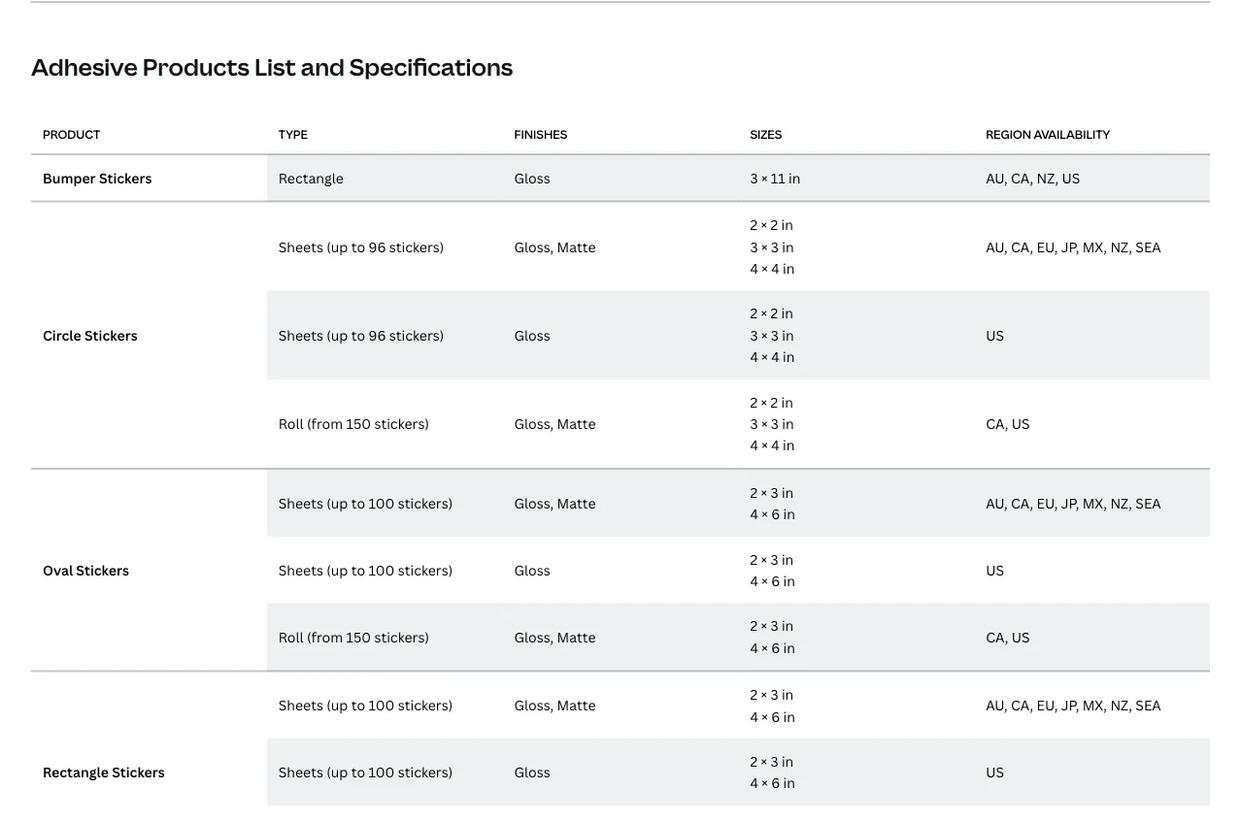 Task type: vqa. For each thing, say whether or not it's contained in the screenshot.
3 × 11 in
yes



Task type: locate. For each thing, give the bounding box(es) containing it.
jp,
[[1061, 237, 1079, 256], [1061, 494, 1079, 513], [1061, 697, 1079, 715]]

1 2 × 2 in 3 × 3 in 4 × 4 in from the top
[[750, 216, 795, 278]]

2 × 2 in 3 × 3 in 4 × 4 in
[[750, 216, 795, 278], [750, 304, 795, 366], [750, 393, 795, 455]]

4 matte from the top
[[557, 628, 596, 646]]

1 vertical spatial 150
[[346, 628, 371, 646]]

gloss, matte for circle stickers
[[514, 237, 596, 256]]

1 roll (from 150 stickers) from the top
[[279, 414, 429, 433]]

4 2 by 3 inches element from the top
[[750, 684, 963, 706]]

1 gloss from the top
[[514, 169, 550, 187]]

and
[[301, 51, 345, 82]]

2 4 by 4 inches element from the top
[[750, 346, 963, 368]]

0 vertical spatial sea
[[1136, 237, 1161, 256]]

1 (from from the top
[[307, 414, 343, 433]]

1 150 from the top
[[346, 414, 371, 433]]

products
[[142, 51, 250, 82]]

nz,
[[1037, 169, 1059, 187], [1111, 237, 1133, 256], [1111, 494, 1133, 513], [1111, 697, 1133, 715]]

2 × 2 in 3 × 3 in 4 × 4 in for gloss
[[750, 304, 795, 366]]

1 vertical spatial 4 by 4 inches element
[[750, 346, 963, 368]]

2 roll (from 150 stickers) from the top
[[279, 628, 429, 646]]

3 eu, from the top
[[1037, 697, 1058, 715]]

2 × 3 in 4 × 6 in
[[750, 483, 795, 523], [750, 550, 795, 590], [750, 617, 795, 657], [750, 686, 795, 726], [750, 752, 795, 793]]

2 jp, from the top
[[1061, 494, 1079, 513]]

sea for rectangle stickers
[[1136, 697, 1161, 715]]

mx, for oval stickers
[[1083, 494, 1107, 513]]

1 vertical spatial 3 by 3 inches element
[[750, 324, 963, 346]]

3 4 by 4 inches element from the top
[[750, 435, 963, 457]]

4
[[750, 259, 758, 278], [771, 259, 780, 278], [750, 348, 758, 366], [771, 348, 780, 366], [750, 436, 758, 455], [771, 436, 780, 455], [750, 505, 758, 523], [750, 572, 758, 590], [750, 639, 758, 657], [750, 707, 758, 726], [750, 774, 758, 793]]

2 3 by 3 inches element from the top
[[750, 324, 963, 346]]

gloss, matte for oval stickers
[[514, 494, 596, 513]]

3 gloss, from the top
[[514, 494, 554, 513]]

eu, for circle stickers
[[1037, 237, 1058, 256]]

1 2 by 3 inches element from the top
[[750, 482, 963, 504]]

1 vertical spatial roll (from 150 stickers)
[[279, 628, 429, 646]]

3 gloss, matte from the top
[[514, 494, 596, 513]]

2 (up from the top
[[327, 326, 348, 344]]

3 100 from the top
[[369, 697, 395, 715]]

2 vertical spatial jp,
[[1061, 697, 1079, 715]]

0 vertical spatial ca, us
[[986, 414, 1030, 433]]

sheets (up to 100 stickers)
[[279, 494, 453, 513], [279, 561, 453, 579], [279, 697, 453, 715], [279, 763, 453, 782]]

roll (from 150 stickers)
[[279, 414, 429, 433], [279, 628, 429, 646]]

eu, for rectangle stickers
[[1037, 697, 1058, 715]]

100
[[369, 494, 395, 513], [369, 561, 395, 579], [369, 697, 395, 715], [369, 763, 395, 782]]

2 × 2 in 3 × 3 in 4 × 4 in for gloss, matte
[[750, 393, 795, 455]]

bumper
[[43, 169, 96, 187]]

4 4 by 6 inches element from the top
[[750, 706, 963, 728]]

0 vertical spatial (from
[[307, 414, 343, 433]]

1 vertical spatial ca, us
[[986, 628, 1030, 646]]

150
[[346, 414, 371, 433], [346, 628, 371, 646]]

6 to from the top
[[351, 763, 365, 782]]

3 au, ca, eu, jp, mx, nz, sea from the top
[[986, 697, 1161, 715]]

3 2 × 2 in 3 × 3 in 4 × 4 in from the top
[[750, 393, 795, 455]]

1 vertical spatial eu,
[[1037, 494, 1058, 513]]

nz, for circle stickers
[[1111, 237, 1133, 256]]

(up
[[327, 237, 348, 256], [327, 326, 348, 344], [327, 494, 348, 513], [327, 561, 348, 579], [327, 697, 348, 715], [327, 763, 348, 782]]

1 eu, from the top
[[1037, 237, 1058, 256]]

×
[[761, 169, 768, 187], [761, 216, 767, 234], [761, 237, 768, 256], [762, 259, 768, 278], [761, 304, 767, 323], [761, 326, 768, 344], [762, 348, 768, 366], [761, 393, 767, 411], [761, 414, 768, 433], [762, 436, 768, 455], [761, 483, 767, 502], [762, 505, 768, 523], [761, 550, 767, 569], [762, 572, 768, 590], [761, 617, 767, 635], [762, 639, 768, 657], [761, 686, 767, 704], [762, 707, 768, 726], [761, 752, 767, 771], [762, 774, 768, 793]]

1 vertical spatial jp,
[[1061, 494, 1079, 513]]

5 2 × 3 in 4 × 6 in from the top
[[750, 752, 795, 793]]

0 vertical spatial 2 × 2 in 3 × 3 in 4 × 4 in
[[750, 216, 795, 278]]

gloss, matte for rectangle stickers
[[514, 697, 596, 715]]

2 2 × 2 in 3 × 3 in 4 × 4 in from the top
[[750, 304, 795, 366]]

3 (up from the top
[[327, 494, 348, 513]]

3 matte from the top
[[557, 494, 596, 513]]

2 by 3 inches element for fourth the 4 by 6 inches element from the bottom
[[750, 549, 963, 570]]

1 vertical spatial rectangle
[[43, 763, 109, 782]]

2 vertical spatial sea
[[1136, 697, 1161, 715]]

0 vertical spatial mx,
[[1083, 237, 1107, 256]]

5 gloss, matte from the top
[[514, 697, 596, 715]]

to
[[351, 237, 365, 256], [351, 326, 365, 344], [351, 494, 365, 513], [351, 561, 365, 579], [351, 697, 365, 715], [351, 763, 365, 782]]

2 150 from the top
[[346, 628, 371, 646]]

roll
[[279, 414, 304, 433], [279, 628, 304, 646]]

2 vertical spatial eu,
[[1037, 697, 1058, 715]]

us
[[1062, 169, 1081, 187], [986, 326, 1004, 344], [1012, 414, 1030, 433], [986, 561, 1004, 579], [1012, 628, 1030, 646], [986, 763, 1004, 782]]

1 ca, us from the top
[[986, 414, 1030, 433]]

1 gloss, from the top
[[514, 237, 554, 256]]

2 ca, us from the top
[[986, 628, 1030, 646]]

ca, for oval stickers
[[1011, 494, 1034, 513]]

1 jp, from the top
[[1061, 237, 1079, 256]]

2 vertical spatial mx,
[[1083, 697, 1107, 715]]

stickers for oval stickers
[[76, 561, 129, 579]]

4 by 4 inches element for ca, us
[[750, 435, 963, 457]]

3 by 3 inches element for ca, us
[[750, 413, 963, 435]]

2 au, ca, eu, jp, mx, nz, sea from the top
[[986, 494, 1161, 513]]

region
[[986, 126, 1032, 142]]

1 vertical spatial roll
[[279, 628, 304, 646]]

3 by 3 inches element
[[750, 236, 963, 258], [750, 324, 963, 346], [750, 413, 963, 435]]

5 4 by 6 inches element from the top
[[750, 773, 963, 795]]

ca, us
[[986, 414, 1030, 433], [986, 628, 1030, 646]]

0 vertical spatial 3 by 3 inches element
[[750, 236, 963, 258]]

2 by 3 inches element for 1st the 4 by 6 inches element from the bottom
[[750, 751, 963, 773]]

rectangle
[[279, 169, 344, 187], [43, 763, 109, 782]]

11
[[771, 169, 786, 187]]

2 roll from the top
[[279, 628, 304, 646]]

adhesive
[[31, 51, 138, 82]]

sheets
[[279, 237, 323, 256], [279, 326, 323, 344], [279, 494, 323, 513], [279, 561, 323, 579], [279, 697, 323, 715], [279, 763, 323, 782]]

2 96 from the top
[[369, 326, 386, 344]]

1 vertical spatial 2 × 2 in 3 × 3 in 4 × 4 in
[[750, 304, 795, 366]]

stickers)
[[389, 237, 444, 256], [389, 326, 444, 344], [374, 414, 429, 433], [398, 494, 453, 513], [398, 561, 453, 579], [374, 628, 429, 646], [398, 697, 453, 715], [398, 763, 453, 782]]

jp, for oval stickers
[[1061, 494, 1079, 513]]

circle stickers
[[43, 326, 138, 344]]

matte
[[557, 237, 596, 256], [557, 414, 596, 433], [557, 494, 596, 513], [557, 628, 596, 646], [557, 697, 596, 715]]

au, ca, eu, jp, mx, nz, sea for oval stickers
[[986, 494, 1161, 513]]

1 sea from the top
[[1136, 237, 1161, 256]]

1 horizontal spatial rectangle
[[279, 169, 344, 187]]

1 sheets (up to 96 stickers) from the top
[[279, 237, 444, 256]]

sea for circle stickers
[[1136, 237, 1161, 256]]

6
[[771, 505, 780, 523], [771, 572, 780, 590], [771, 639, 780, 657], [771, 707, 780, 726], [771, 774, 780, 793]]

2 vertical spatial 2 × 2 in 3 × 3 in 4 × 4 in
[[750, 393, 795, 455]]

1 vertical spatial sheets (up to 96 stickers)
[[279, 326, 444, 344]]

2 eu, from the top
[[1037, 494, 1058, 513]]

rectangle for rectangle
[[279, 169, 344, 187]]

au,
[[986, 169, 1008, 187], [986, 237, 1008, 256], [986, 494, 1008, 513], [986, 697, 1008, 715]]

type
[[279, 126, 308, 142]]

ca, for rectangle stickers
[[1011, 697, 1034, 715]]

1 mx, from the top
[[1083, 237, 1107, 256]]

150 for 4 × 6 in
[[346, 628, 371, 646]]

1 gloss, matte from the top
[[514, 237, 596, 256]]

stickers for rectangle stickers
[[112, 763, 165, 782]]

gloss,
[[514, 237, 554, 256], [514, 414, 554, 433], [514, 494, 554, 513], [514, 628, 554, 646], [514, 697, 554, 715]]

nz, for oval stickers
[[1111, 494, 1133, 513]]

2 (from from the top
[[307, 628, 343, 646]]

sea
[[1136, 237, 1161, 256], [1136, 494, 1161, 513], [1136, 697, 1161, 715]]

1 matte from the top
[[557, 237, 596, 256]]

adhesive products list and specifications
[[31, 51, 513, 82]]

1 vertical spatial mx,
[[1083, 494, 1107, 513]]

nz, for rectangle stickers
[[1111, 697, 1133, 715]]

3 2 by 2 inches element from the top
[[750, 391, 963, 413]]

3 mx, from the top
[[1083, 697, 1107, 715]]

4 by 6 inches element
[[750, 504, 963, 525], [750, 570, 963, 592], [750, 637, 963, 659], [750, 706, 963, 728], [750, 773, 963, 795]]

× inside 3 by 11 inches element
[[761, 169, 768, 187]]

1 sheets from the top
[[279, 237, 323, 256]]

0 vertical spatial roll (from 150 stickers)
[[279, 414, 429, 433]]

4 to from the top
[[351, 561, 365, 579]]

2 gloss, from the top
[[514, 414, 554, 433]]

0 vertical spatial eu,
[[1037, 237, 1058, 256]]

2 au, from the top
[[986, 237, 1008, 256]]

au, for circle stickers
[[986, 237, 1008, 256]]

5 2 by 3 inches element from the top
[[750, 751, 963, 773]]

0 vertical spatial sheets (up to 96 stickers)
[[279, 237, 444, 256]]

rectangle stickers
[[43, 763, 165, 782]]

1 vertical spatial (from
[[307, 628, 343, 646]]

2 sea from the top
[[1136, 494, 1161, 513]]

au, for bumper stickers
[[986, 169, 1008, 187]]

3 jp, from the top
[[1061, 697, 1079, 715]]

2 vertical spatial au, ca, eu, jp, mx, nz, sea
[[986, 697, 1161, 715]]

3
[[750, 169, 758, 187], [750, 237, 758, 256], [771, 237, 779, 256], [750, 326, 758, 344], [771, 326, 779, 344], [750, 414, 758, 433], [771, 414, 779, 433], [771, 483, 779, 502], [771, 550, 779, 569], [771, 617, 779, 635], [771, 686, 779, 704], [771, 752, 779, 771]]

2 by 2 inches element for ca, us
[[750, 391, 963, 413]]

(from for 4 × 6 in
[[307, 628, 343, 646]]

2 by 2 inches element
[[750, 214, 963, 236], [750, 303, 963, 324], [750, 391, 963, 413]]

mx,
[[1083, 237, 1107, 256], [1083, 494, 1107, 513], [1083, 697, 1107, 715]]

0 vertical spatial 150
[[346, 414, 371, 433]]

au, ca, eu, jp, mx, nz, sea
[[986, 237, 1161, 256], [986, 494, 1161, 513], [986, 697, 1161, 715]]

mx, for rectangle stickers
[[1083, 697, 1107, 715]]

stickers
[[99, 169, 152, 187], [85, 326, 138, 344], [76, 561, 129, 579], [112, 763, 165, 782]]

1 vertical spatial 2 by 2 inches element
[[750, 303, 963, 324]]

gloss, matte
[[514, 237, 596, 256], [514, 414, 596, 433], [514, 494, 596, 513], [514, 628, 596, 646], [514, 697, 596, 715]]

3 by 3 inches element for us
[[750, 324, 963, 346]]

3 sea from the top
[[1136, 697, 1161, 715]]

0 vertical spatial au, ca, eu, jp, mx, nz, sea
[[986, 237, 1161, 256]]

0 vertical spatial 96
[[369, 237, 386, 256]]

(from
[[307, 414, 343, 433], [307, 628, 343, 646]]

2 by 2 inches element for us
[[750, 303, 963, 324]]

eu,
[[1037, 237, 1058, 256], [1037, 494, 1058, 513], [1037, 697, 1058, 715]]

matte for oval stickers
[[557, 494, 596, 513]]

1 au, from the top
[[986, 169, 1008, 187]]

1 vertical spatial sea
[[1136, 494, 1161, 513]]

0 horizontal spatial rectangle
[[43, 763, 109, 782]]

2
[[750, 216, 758, 234], [771, 216, 778, 234], [750, 304, 758, 323], [771, 304, 778, 323], [750, 393, 758, 411], [771, 393, 778, 411], [750, 483, 758, 502], [750, 550, 758, 569], [750, 617, 758, 635], [750, 686, 758, 704], [750, 752, 758, 771]]

gloss
[[514, 169, 550, 187], [514, 326, 550, 344], [514, 561, 550, 579], [514, 763, 550, 782]]

2 2 by 2 inches element from the top
[[750, 303, 963, 324]]

sheets (up to 96 stickers)
[[279, 237, 444, 256], [279, 326, 444, 344]]

3 au, from the top
[[986, 494, 1008, 513]]

2 vertical spatial 4 by 4 inches element
[[750, 435, 963, 457]]

1 vertical spatial 96
[[369, 326, 386, 344]]

2 by 3 inches element for 4th the 4 by 6 inches element from the top
[[750, 684, 963, 706]]

2 2 by 3 inches element from the top
[[750, 549, 963, 570]]

2 vertical spatial 3 by 3 inches element
[[750, 413, 963, 435]]

4 by 4 inches element
[[750, 258, 963, 279], [750, 346, 963, 368], [750, 435, 963, 457]]

2 2 × 3 in 4 × 6 in from the top
[[750, 550, 795, 590]]

au, ca, nz, us
[[986, 169, 1081, 187]]

5 gloss, from the top
[[514, 697, 554, 715]]

2 by 3 inches element
[[750, 482, 963, 504], [750, 549, 963, 570], [750, 615, 963, 637], [750, 684, 963, 706], [750, 751, 963, 773]]

mx, for circle stickers
[[1083, 237, 1107, 256]]

2 vertical spatial 2 by 2 inches element
[[750, 391, 963, 413]]

1 vertical spatial au, ca, eu, jp, mx, nz, sea
[[986, 494, 1161, 513]]

0 vertical spatial 2 by 2 inches element
[[750, 214, 963, 236]]

sizes
[[750, 126, 782, 142]]

3 sheets (up to 100 stickers) from the top
[[279, 697, 453, 715]]

96
[[369, 237, 386, 256], [369, 326, 386, 344]]

stickers for bumper stickers
[[99, 169, 152, 187]]

0 vertical spatial 4 by 4 inches element
[[750, 258, 963, 279]]

roll for 4 × 6 in
[[279, 628, 304, 646]]

1 roll from the top
[[279, 414, 304, 433]]

0 vertical spatial roll
[[279, 414, 304, 433]]

gloss, for rectangle stickers
[[514, 697, 554, 715]]

0 vertical spatial rectangle
[[279, 169, 344, 187]]

0 vertical spatial jp,
[[1061, 237, 1079, 256]]

in
[[789, 169, 801, 187], [781, 216, 793, 234], [782, 237, 794, 256], [783, 259, 795, 278], [781, 304, 793, 323], [782, 326, 794, 344], [783, 348, 795, 366], [781, 393, 793, 411], [782, 414, 794, 433], [783, 436, 795, 455], [782, 483, 794, 502], [783, 505, 795, 523], [782, 550, 794, 569], [783, 572, 795, 590], [782, 617, 794, 635], [783, 639, 795, 657], [782, 686, 794, 704], [783, 707, 795, 726], [782, 752, 794, 771], [783, 774, 795, 793]]

jp, for circle stickers
[[1061, 237, 1079, 256]]

ca,
[[1011, 169, 1034, 187], [1011, 237, 1034, 256], [986, 414, 1009, 433], [1011, 494, 1034, 513], [986, 628, 1009, 646], [1011, 697, 1034, 715]]

3 3 by 3 inches element from the top
[[750, 413, 963, 435]]

2 to from the top
[[351, 326, 365, 344]]

ca, for bumper stickers
[[1011, 169, 1034, 187]]

2 100 from the top
[[369, 561, 395, 579]]



Task type: describe. For each thing, give the bounding box(es) containing it.
au, ca, eu, jp, mx, nz, sea for rectangle stickers
[[986, 697, 1161, 715]]

region availability
[[986, 126, 1110, 142]]

rectangle for rectangle stickers
[[43, 763, 109, 782]]

1 2 by 2 inches element from the top
[[750, 214, 963, 236]]

150 for 3 × 3 in
[[346, 414, 371, 433]]

sea for oval stickers
[[1136, 494, 1161, 513]]

oval stickers
[[43, 561, 129, 579]]

matte for circle stickers
[[557, 237, 596, 256]]

ca, us for 4 × 6 in
[[986, 628, 1030, 646]]

eu, for oval stickers
[[1037, 494, 1058, 513]]

matte for rectangle stickers
[[557, 697, 596, 715]]

roll (from 150 stickers) for 4 × 6 in
[[279, 628, 429, 646]]

4 gloss from the top
[[514, 763, 550, 782]]

3 gloss from the top
[[514, 561, 550, 579]]

specifications
[[350, 51, 513, 82]]

ca, for circle stickers
[[1011, 237, 1034, 256]]

au, ca, eu, jp, mx, nz, sea for circle stickers
[[986, 237, 1161, 256]]

circle
[[43, 326, 81, 344]]

4 gloss, matte from the top
[[514, 628, 596, 646]]

2 matte from the top
[[557, 414, 596, 433]]

2 sheets (up to 96 stickers) from the top
[[279, 326, 444, 344]]

4 sheets from the top
[[279, 561, 323, 579]]

2 sheets (up to 100 stickers) from the top
[[279, 561, 453, 579]]

1 sheets (up to 100 stickers) from the top
[[279, 494, 453, 513]]

4 100 from the top
[[369, 763, 395, 782]]

3 by 11 inches element
[[750, 167, 963, 189]]

availability
[[1034, 126, 1110, 142]]

au, for oval stickers
[[986, 494, 1008, 513]]

1 to from the top
[[351, 237, 365, 256]]

1 2 × 3 in 4 × 6 in from the top
[[750, 483, 795, 523]]

roll (from 150 stickers) for 3 × 3 in
[[279, 414, 429, 433]]

roll for 3 × 3 in
[[279, 414, 304, 433]]

finishes
[[514, 126, 568, 142]]

1 6 from the top
[[771, 505, 780, 523]]

3 2 × 3 in 4 × 6 in from the top
[[750, 617, 795, 657]]

1 100 from the top
[[369, 494, 395, 513]]

2 4 by 6 inches element from the top
[[750, 570, 963, 592]]

5 sheets from the top
[[279, 697, 323, 715]]

1 4 by 6 inches element from the top
[[750, 504, 963, 525]]

gloss, for circle stickers
[[514, 237, 554, 256]]

2 by 3 inches element for 5th the 4 by 6 inches element from the bottom
[[750, 482, 963, 504]]

oval
[[43, 561, 73, 579]]

3 to from the top
[[351, 494, 365, 513]]

4 sheets (up to 100 stickers) from the top
[[279, 763, 453, 782]]

bumper stickers
[[43, 169, 152, 187]]

4 gloss, from the top
[[514, 628, 554, 646]]

6 (up from the top
[[327, 763, 348, 782]]

6 sheets from the top
[[279, 763, 323, 782]]

product
[[43, 126, 100, 142]]

5 6 from the top
[[771, 774, 780, 793]]

2 gloss, matte from the top
[[514, 414, 596, 433]]

1 96 from the top
[[369, 237, 386, 256]]

3 sheets from the top
[[279, 494, 323, 513]]

1 3 by 3 inches element from the top
[[750, 236, 963, 258]]

3 4 by 6 inches element from the top
[[750, 637, 963, 659]]

5 (up from the top
[[327, 697, 348, 715]]

5 to from the top
[[351, 697, 365, 715]]

2 by 3 inches element for 3rd the 4 by 6 inches element from the top
[[750, 615, 963, 637]]

jp, for rectangle stickers
[[1061, 697, 1079, 715]]

4 by 4 inches element for us
[[750, 346, 963, 368]]

stickers for circle stickers
[[85, 326, 138, 344]]

3 6 from the top
[[771, 639, 780, 657]]

(from for 3 × 3 in
[[307, 414, 343, 433]]

1 4 by 4 inches element from the top
[[750, 258, 963, 279]]

list
[[254, 51, 296, 82]]

4 2 × 3 in 4 × 6 in from the top
[[750, 686, 795, 726]]

3 × 11 in
[[750, 169, 801, 187]]

4 6 from the top
[[771, 707, 780, 726]]

2 6 from the top
[[771, 572, 780, 590]]

2 sheets from the top
[[279, 326, 323, 344]]

au, for rectangle stickers
[[986, 697, 1008, 715]]

2 gloss from the top
[[514, 326, 550, 344]]

4 (up from the top
[[327, 561, 348, 579]]

1 (up from the top
[[327, 237, 348, 256]]

gloss, for oval stickers
[[514, 494, 554, 513]]

ca, us for 3 × 3 in
[[986, 414, 1030, 433]]



